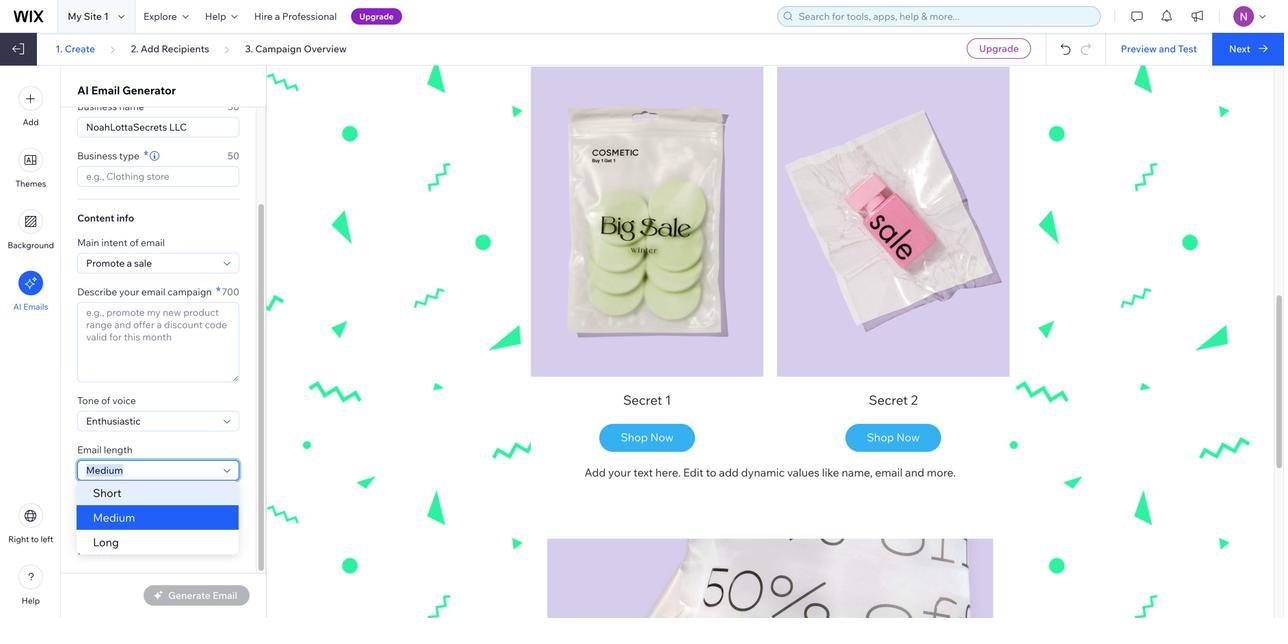 Task type: vqa. For each thing, say whether or not it's contained in the screenshot.
Sidebar element
no



Task type: locate. For each thing, give the bounding box(es) containing it.
your left right
[[170, 536, 187, 546]]

email right intent
[[141, 237, 165, 249]]

to left left
[[31, 534, 39, 544]]

1 horizontal spatial now
[[897, 431, 920, 444]]

2 horizontal spatial and
[[1159, 43, 1176, 55]]

1 horizontal spatial secret
[[869, 392, 908, 408]]

the right or
[[87, 526, 100, 536]]

0 horizontal spatial upgrade
[[359, 11, 394, 22]]

add right 2.
[[141, 43, 159, 55]]

shop now
[[621, 431, 674, 444], [867, 431, 920, 444]]

now
[[650, 431, 674, 444], [897, 431, 920, 444]]

None field
[[82, 254, 220, 273], [82, 412, 220, 431], [82, 461, 220, 480], [82, 254, 220, 273], [82, 412, 220, 431], [82, 461, 220, 480]]

1 horizontal spatial upgrade
[[979, 42, 1019, 54]]

0 vertical spatial help button
[[197, 0, 246, 33]]

shop now link up text
[[600, 424, 694, 451]]

tone of voice
[[77, 395, 136, 407]]

* right type
[[144, 147, 149, 163]]

0 vertical spatial open
[[77, 504, 99, 515]]

help
[[205, 10, 226, 22], [22, 596, 40, 606]]

shop now down the secret 2
[[867, 431, 920, 444]]

1 vertical spatial of
[[101, 395, 110, 407]]

1 vertical spatial and
[[905, 466, 925, 479]]

your
[[119, 286, 139, 298], [608, 466, 631, 479], [170, 536, 187, 546]]

campaign
[[255, 43, 302, 55]]

0 vertical spatial of
[[130, 237, 139, 249]]

upgrade button down search for tools, apps, help & more... field
[[967, 38, 1031, 59]]

shop up text
[[621, 431, 648, 444]]

email up "business name *"
[[91, 83, 120, 97]]

2 business from the top
[[77, 150, 117, 162]]

0 vertical spatial upgrade button
[[351, 8, 402, 25]]

to inside by continuing, you agree to both the open ai and unsplash terms
[[173, 493, 181, 503]]

email left campaign
[[141, 286, 165, 298]]

1 vertical spatial 1
[[665, 392, 671, 408]]

2 shop from the left
[[867, 431, 894, 444]]

name,
[[842, 466, 873, 479]]

1 horizontal spatial upgrade button
[[967, 38, 1031, 59]]

both
[[183, 493, 201, 503]]

open down not
[[207, 516, 229, 526]]

to
[[706, 466, 717, 479], [173, 493, 181, 503], [31, 534, 39, 544], [209, 536, 217, 546]]

email left length
[[77, 444, 102, 456]]

0 horizontal spatial help button
[[18, 565, 43, 606]]

2 vertical spatial and
[[111, 504, 125, 515]]

2 horizontal spatial add
[[585, 466, 606, 479]]

of
[[130, 237, 139, 249], [101, 395, 110, 407]]

open up liable
[[77, 504, 99, 515]]

30
[[228, 101, 239, 112]]

and inside by continuing, you agree to both the open ai and unsplash terms
[[111, 504, 125, 515]]

or
[[77, 526, 85, 536]]

1 horizontal spatial of
[[130, 237, 139, 249]]

open
[[77, 504, 99, 515], [207, 516, 229, 526]]

Describe your email campaign text field
[[78, 303, 239, 382]]

themes button
[[15, 148, 46, 189]]

1 horizontal spatial help button
[[197, 0, 246, 33]]

secret for secret 1
[[623, 392, 662, 408]]

help button down right to left
[[18, 565, 43, 606]]

2. add recipients
[[131, 43, 209, 55]]

long
[[93, 535, 119, 549]]

business type *
[[77, 147, 149, 163]]

please
[[77, 536, 102, 546]]

your right describe
[[119, 286, 139, 298]]

help down right to left
[[22, 596, 40, 606]]

0 vertical spatial add
[[141, 43, 159, 55]]

0 horizontal spatial your
[[119, 286, 139, 298]]

1 vertical spatial help button
[[18, 565, 43, 606]]

1 vertical spatial upgrade
[[979, 42, 1019, 54]]

and
[[1159, 43, 1176, 55], [905, 466, 925, 479], [111, 504, 125, 515]]

1 shop now link from the left
[[600, 424, 694, 451]]

1. create link
[[55, 43, 95, 55]]

ai emails
[[13, 302, 48, 312]]

to up terms
[[173, 493, 181, 503]]

shop now link for 1
[[600, 424, 694, 451]]

business inside "business name *"
[[77, 101, 117, 112]]

your inside the describe your email campaign * 700
[[119, 286, 139, 298]]

1 vertical spatial open
[[207, 516, 229, 526]]

the inside by continuing, you agree to both the open ai and unsplash terms
[[203, 493, 215, 503]]

and left more.
[[905, 466, 925, 479]]

email
[[141, 237, 165, 249], [141, 286, 165, 298], [875, 466, 903, 479]]

0 horizontal spatial help
[[22, 596, 40, 606]]

shop
[[621, 431, 648, 444], [867, 431, 894, 444]]

your left text
[[608, 466, 631, 479]]

of right intent
[[130, 237, 139, 249]]

shop now link down the secret 2
[[846, 424, 940, 451]]

a
[[275, 10, 280, 22]]

professional
[[282, 10, 337, 22]]

shop for secret 1
[[621, 431, 648, 444]]

business inside business type *
[[77, 150, 117, 162]]

ai left emails
[[13, 302, 21, 312]]

help button left hire
[[197, 0, 246, 33]]

0 horizontal spatial now
[[650, 431, 674, 444]]

0 horizontal spatial shop
[[621, 431, 648, 444]]

0 horizontal spatial shop now link
[[600, 424, 694, 451]]

0 horizontal spatial open
[[77, 504, 99, 515]]

1 horizontal spatial your
[[170, 536, 187, 546]]

0 horizontal spatial secret
[[623, 392, 662, 408]]

the up is at the bottom
[[203, 493, 215, 503]]

1 vertical spatial upgrade button
[[967, 38, 1031, 59]]

shop now link
[[600, 424, 694, 451], [846, 424, 940, 451]]

overview
[[304, 43, 347, 55]]

upgrade button right professional
[[351, 8, 402, 25]]

to inside button
[[31, 534, 39, 544]]

email right name,
[[875, 466, 903, 479]]

0 vertical spatial and
[[1159, 43, 1176, 55]]

of right tone
[[101, 395, 110, 407]]

add inside button
[[23, 117, 39, 127]]

1 vertical spatial add
[[23, 117, 39, 127]]

shop now for 1
[[621, 431, 674, 444]]

business left type
[[77, 150, 117, 162]]

right to left button
[[8, 503, 53, 544]]

Search for tools, apps, help & more... field
[[795, 7, 1096, 26]]

and left test
[[1159, 43, 1176, 55]]

0 vertical spatial upgrade
[[359, 11, 394, 22]]

email
[[91, 83, 120, 97], [77, 444, 102, 456]]

ai inside ". wix is not liable for the results generated by open ai or the images sourced from unsplash, so please verify in advance your right to use the content."
[[230, 516, 239, 526]]

1 horizontal spatial help
[[205, 10, 226, 22]]

themes
[[15, 178, 46, 189]]

to left use
[[209, 536, 217, 546]]

1 vertical spatial *
[[144, 147, 149, 163]]

upgrade button
[[351, 8, 402, 25], [967, 38, 1031, 59]]

1 horizontal spatial shop
[[867, 431, 894, 444]]

1 vertical spatial email
[[141, 286, 165, 298]]

secret for secret 2
[[869, 392, 908, 408]]

now down 2
[[897, 431, 920, 444]]

0 horizontal spatial of
[[101, 395, 110, 407]]

1 horizontal spatial and
[[905, 466, 925, 479]]

describe
[[77, 286, 117, 298]]

ai up for
[[101, 504, 109, 515]]

1 vertical spatial your
[[608, 466, 631, 479]]

1 horizontal spatial shop now
[[867, 431, 920, 444]]

1 now from the left
[[650, 431, 674, 444]]

2 vertical spatial your
[[170, 536, 187, 546]]

the right for
[[112, 516, 125, 526]]

0 vertical spatial *
[[148, 98, 153, 114]]

business
[[77, 101, 117, 112], [77, 150, 117, 162]]

business down 'ai email generator'
[[77, 101, 117, 112]]

1 horizontal spatial 1
[[665, 392, 671, 408]]

open ai link
[[77, 503, 109, 516]]

0 horizontal spatial add
[[23, 117, 39, 127]]

and down continuing, on the left bottom
[[111, 504, 125, 515]]

0 vertical spatial business
[[77, 101, 117, 112]]

2 now from the left
[[897, 431, 920, 444]]

list box containing short
[[77, 481, 239, 555]]

0 vertical spatial your
[[119, 286, 139, 298]]

secret
[[623, 392, 662, 408], [869, 392, 908, 408]]

1 business from the top
[[77, 101, 117, 112]]

shop down the secret 2
[[867, 431, 894, 444]]

shop now up text
[[621, 431, 674, 444]]

here.
[[655, 466, 681, 479]]

campaign
[[168, 286, 212, 298]]

name
[[119, 101, 144, 112]]

advance
[[136, 536, 168, 546]]

add for add
[[23, 117, 39, 127]]

3. campaign overview
[[245, 43, 347, 55]]

1 horizontal spatial open
[[207, 516, 229, 526]]

ai up use
[[230, 516, 239, 526]]

left
[[41, 534, 53, 544]]

add up "themes" button
[[23, 117, 39, 127]]

test
[[1178, 43, 1197, 55]]

ai up "business name *"
[[77, 83, 89, 97]]

* down generator
[[148, 98, 153, 114]]

2 horizontal spatial your
[[608, 466, 631, 479]]

* left 700 in the top of the page
[[216, 283, 221, 299]]

Business name field
[[82, 118, 235, 137]]

1 vertical spatial help
[[22, 596, 40, 606]]

list box
[[77, 481, 239, 555]]

help up recipients
[[205, 10, 226, 22]]

2 vertical spatial add
[[585, 466, 606, 479]]

0 horizontal spatial shop now
[[621, 431, 674, 444]]

upgrade right professional
[[359, 11, 394, 22]]

the
[[203, 493, 215, 503], [112, 516, 125, 526], [87, 526, 100, 536], [77, 546, 90, 557]]

add left text
[[585, 466, 606, 479]]

1 shop from the left
[[621, 431, 648, 444]]

intent
[[101, 237, 128, 249]]

now up here.
[[650, 431, 674, 444]]

by
[[196, 516, 205, 526]]

hire a professional
[[254, 10, 337, 22]]

2 vertical spatial *
[[216, 283, 221, 299]]

voice
[[112, 395, 136, 407]]

2 shop now link from the left
[[846, 424, 940, 451]]

1 shop now from the left
[[621, 431, 674, 444]]

secret 1
[[623, 392, 671, 408]]

* for business type *
[[144, 147, 149, 163]]

1 vertical spatial business
[[77, 150, 117, 162]]

1.
[[55, 43, 63, 55]]

2 secret from the left
[[869, 392, 908, 408]]

.
[[186, 504, 188, 515]]

0 vertical spatial 1
[[104, 10, 109, 22]]

your inside ". wix is not liable for the results generated by open ai or the images sourced from unsplash, so please verify in advance your right to use the content."
[[170, 536, 187, 546]]

2 shop now from the left
[[867, 431, 920, 444]]

preview
[[1121, 43, 1157, 55]]

to inside ". wix is not liable for the results generated by open ai or the images sourced from unsplash, so please verify in advance your right to use the content."
[[209, 536, 217, 546]]

1 secret from the left
[[623, 392, 662, 408]]

upgrade down search for tools, apps, help & more... field
[[979, 42, 1019, 54]]

0 horizontal spatial and
[[111, 504, 125, 515]]

text
[[634, 466, 653, 479]]

emails
[[23, 302, 48, 312]]

1 horizontal spatial shop now link
[[846, 424, 940, 451]]

1
[[104, 10, 109, 22], [665, 392, 671, 408]]



Task type: describe. For each thing, give the bounding box(es) containing it.
3. campaign overview link
[[245, 43, 347, 55]]

0 vertical spatial email
[[141, 237, 165, 249]]

0 vertical spatial help
[[205, 10, 226, 22]]

0 vertical spatial email
[[91, 83, 120, 97]]

images
[[102, 526, 129, 536]]

ai inside ai emails button
[[13, 302, 21, 312]]

length
[[104, 444, 133, 456]]

* for business name *
[[148, 98, 153, 114]]

short
[[93, 486, 122, 500]]

add button
[[18, 86, 43, 127]]

ai emails button
[[13, 271, 48, 312]]

email length
[[77, 444, 133, 456]]

3.
[[245, 43, 253, 55]]

site
[[84, 10, 102, 22]]

business for business name *
[[77, 101, 117, 112]]

business for business type *
[[77, 150, 117, 162]]

short option
[[77, 481, 239, 505]]

. wix is not liable for the results generated by open ai or the images sourced from unsplash, so please verify in advance your right to use the content.
[[77, 504, 239, 557]]

medium option
[[77, 505, 239, 530]]

content.
[[92, 546, 123, 557]]

open inside ". wix is not liable for the results generated by open ai or the images sourced from unsplash, so please verify in advance your right to use the content."
[[207, 516, 229, 526]]

700
[[222, 286, 239, 298]]

0 horizontal spatial 1
[[104, 10, 109, 22]]

unsplash,
[[184, 526, 221, 536]]

Business type field
[[82, 167, 235, 186]]

generator
[[122, 83, 176, 97]]

main
[[77, 237, 99, 249]]

terms
[[164, 504, 186, 515]]

content info
[[77, 212, 134, 224]]

agree
[[149, 493, 171, 503]]

values
[[787, 466, 820, 479]]

by continuing, you agree to both the open ai and unsplash terms
[[77, 493, 215, 515]]

so
[[223, 526, 232, 536]]

next
[[1229, 43, 1251, 55]]

right to left
[[8, 534, 53, 544]]

edit
[[683, 466, 704, 479]]

ai inside by continuing, you agree to both the open ai and unsplash terms
[[101, 504, 109, 515]]

explore
[[144, 10, 177, 22]]

main intent of email
[[77, 237, 165, 249]]

shop for secret 2
[[867, 431, 894, 444]]

like
[[822, 466, 839, 479]]

your for *
[[119, 286, 139, 298]]

hire
[[254, 10, 273, 22]]

info
[[117, 212, 134, 224]]

next button
[[1212, 33, 1284, 66]]

1 horizontal spatial add
[[141, 43, 159, 55]]

now for 1
[[650, 431, 674, 444]]

background button
[[8, 209, 54, 250]]

is
[[206, 504, 212, 515]]

add for add your text here. edit to add dynamic values like name, email and more.
[[585, 466, 606, 479]]

your for edit
[[608, 466, 631, 479]]

my site 1
[[68, 10, 109, 22]]

preview and test
[[1121, 43, 1197, 55]]

2
[[911, 392, 918, 408]]

generated
[[154, 516, 194, 526]]

dynamic
[[741, 466, 785, 479]]

secret 2
[[869, 392, 918, 408]]

now for 2
[[897, 431, 920, 444]]

ai email generator
[[77, 83, 176, 97]]

unsplash
[[127, 504, 162, 515]]

liable
[[77, 516, 98, 526]]

sourced
[[131, 526, 162, 536]]

by
[[77, 493, 87, 503]]

in
[[128, 536, 134, 546]]

for
[[100, 516, 110, 526]]

you
[[134, 493, 148, 503]]

hire a professional link
[[246, 0, 345, 33]]

continuing,
[[89, 493, 132, 503]]

medium
[[93, 511, 135, 525]]

2.
[[131, 43, 139, 55]]

not
[[214, 504, 227, 515]]

results
[[127, 516, 152, 526]]

unsplash terms link
[[127, 503, 186, 516]]

background
[[8, 240, 54, 250]]

type
[[119, 150, 139, 162]]

to left add
[[706, 466, 717, 479]]

verify
[[104, 536, 126, 546]]

50
[[228, 150, 239, 162]]

wix
[[190, 504, 204, 515]]

create
[[65, 43, 95, 55]]

2. add recipients link
[[131, 43, 209, 55]]

tone
[[77, 395, 99, 407]]

add your text here. edit to add dynamic values like name, email and more.
[[585, 466, 956, 479]]

use
[[219, 536, 232, 546]]

business name *
[[77, 98, 153, 114]]

shop now for 2
[[867, 431, 920, 444]]

open inside by continuing, you agree to both the open ai and unsplash terms
[[77, 504, 99, 515]]

more.
[[927, 466, 956, 479]]

2 vertical spatial email
[[875, 466, 903, 479]]

email inside the describe your email campaign * 700
[[141, 286, 165, 298]]

shop now link for 2
[[846, 424, 940, 451]]

right
[[189, 536, 207, 546]]

describe your email campaign * 700
[[77, 283, 239, 299]]

1 vertical spatial email
[[77, 444, 102, 456]]

recipients
[[162, 43, 209, 55]]

0 horizontal spatial upgrade button
[[351, 8, 402, 25]]

the down or
[[77, 546, 90, 557]]

1. create
[[55, 43, 95, 55]]



